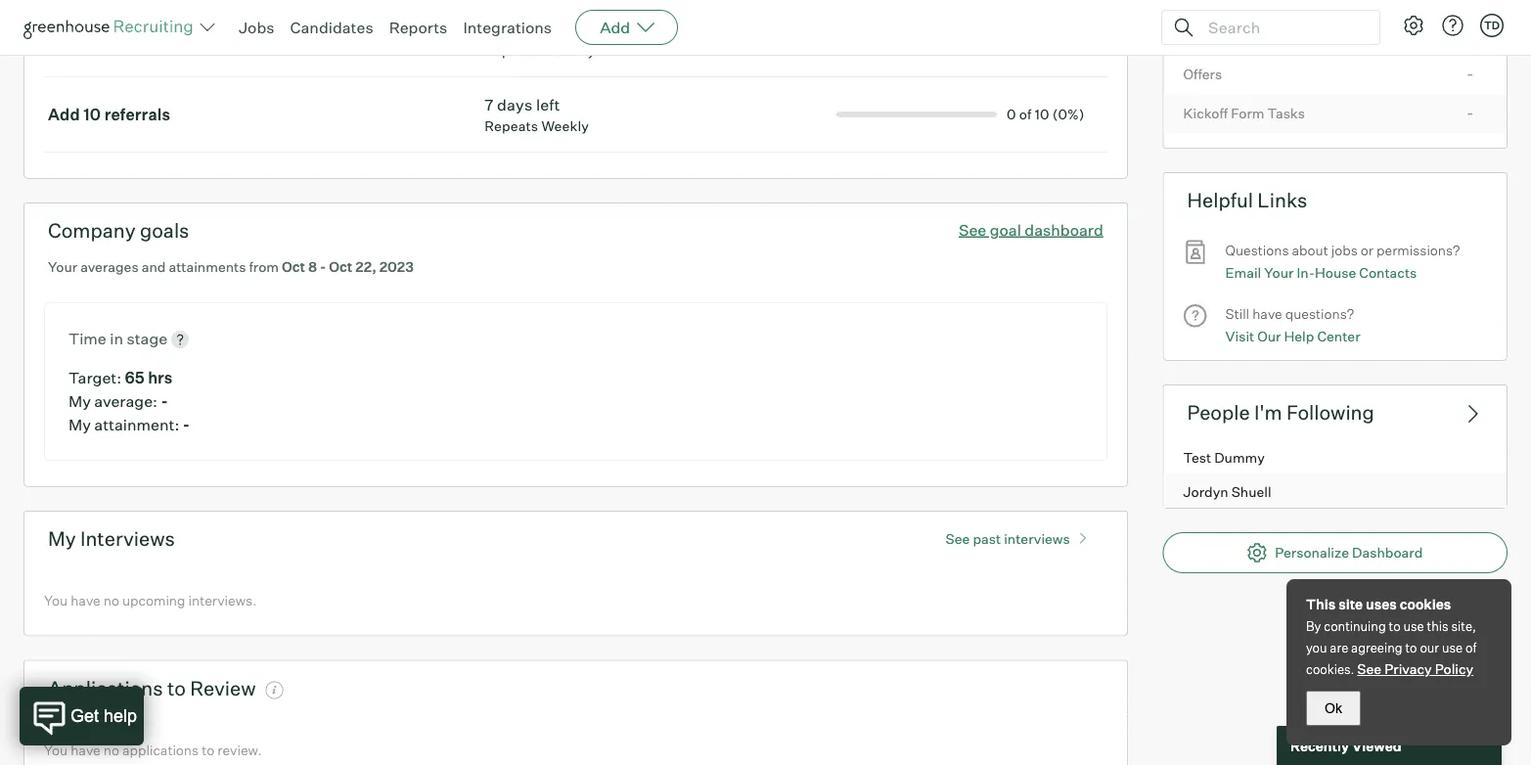 Task type: locate. For each thing, give the bounding box(es) containing it.
your left in- at the right of the page
[[1264, 264, 1294, 281]]

my
[[68, 392, 91, 411], [68, 415, 91, 435], [48, 527, 76, 551]]

1 no from the top
[[103, 592, 119, 609]]

days inside '7 days left repeats weekly'
[[497, 95, 533, 115]]

agreeing
[[1351, 640, 1403, 656]]

see left goal
[[959, 220, 986, 239]]

see inside see past interviews link
[[946, 530, 970, 547]]

add right 9 days left repeats monthly
[[600, 18, 630, 37]]

left up monthly
[[537, 20, 561, 39]]

oct
[[282, 258, 305, 276], [329, 258, 353, 276]]

cookies
[[1400, 596, 1451, 613]]

0 vertical spatial see
[[959, 220, 986, 239]]

take
[[1183, 26, 1214, 43]]

test dummy link
[[1164, 439, 1507, 474]]

1 vertical spatial of
[[1466, 640, 1477, 656]]

9
[[485, 20, 494, 39]]

repeats down "7" on the left top of the page
[[485, 118, 538, 135]]

about
[[1292, 242, 1328, 259]]

days
[[498, 20, 533, 39], [497, 95, 533, 115]]

you have no applications to review.
[[44, 741, 262, 758]]

1 horizontal spatial your
[[1264, 264, 1294, 281]]

dashboard
[[1025, 220, 1103, 239]]

hrs
[[148, 368, 173, 388]]

in
[[110, 329, 123, 349]]

1 vertical spatial have
[[71, 592, 100, 609]]

you have no upcoming interviews.
[[44, 592, 257, 609]]

use up policy
[[1442, 640, 1463, 656]]

form
[[1231, 104, 1265, 122]]

helpful links
[[1187, 188, 1308, 213]]

7
[[485, 95, 494, 115]]

attainments
[[169, 258, 246, 276]]

your
[[48, 258, 77, 276], [1264, 264, 1294, 281]]

1 vertical spatial days
[[497, 95, 533, 115]]

greenhouse recruiting image
[[23, 16, 200, 39]]

shuell
[[1231, 483, 1272, 500]]

repeats for 7
[[485, 118, 538, 135]]

add left referrals
[[48, 105, 80, 124]]

have for visit
[[1253, 305, 1282, 322]]

have up our
[[1253, 305, 1282, 322]]

or
[[1361, 242, 1374, 259]]

2 no from the top
[[103, 741, 119, 758]]

center
[[1317, 327, 1361, 344]]

have
[[1253, 305, 1282, 322], [71, 592, 100, 609], [71, 741, 100, 758]]

1 vertical spatial you
[[44, 741, 68, 758]]

you down the my interviews
[[44, 592, 68, 609]]

of down site,
[[1466, 640, 1477, 656]]

1 repeats from the top
[[485, 42, 538, 59]]

you down applications
[[44, 741, 68, 758]]

ok button
[[1306, 691, 1361, 726]]

use left 'this' at right bottom
[[1404, 618, 1424, 634]]

days for 9
[[498, 20, 533, 39]]

attainment:
[[94, 415, 179, 435]]

0 vertical spatial days
[[498, 20, 533, 39]]

1 vertical spatial no
[[103, 741, 119, 758]]

10 left referrals
[[83, 105, 101, 124]]

continuing
[[1324, 618, 1386, 634]]

have down applications
[[71, 741, 100, 758]]

repeats inside 9 days left repeats monthly
[[485, 42, 538, 59]]

to left review
[[167, 676, 186, 700]]

questions
[[1226, 242, 1289, 259]]

see
[[959, 220, 986, 239], [946, 530, 970, 547], [1357, 660, 1382, 678]]

to
[[1297, 26, 1310, 43], [1389, 618, 1401, 634], [1405, 640, 1417, 656], [167, 676, 186, 700], [202, 741, 214, 758]]

1 vertical spatial see
[[946, 530, 970, 547]]

permissions?
[[1377, 242, 1460, 259]]

averages
[[80, 258, 139, 276]]

oct left 22,
[[329, 258, 353, 276]]

add for add 10 referrals
[[48, 105, 80, 124]]

see for company goals
[[959, 220, 986, 239]]

add
[[600, 18, 630, 37], [48, 30, 80, 49], [48, 105, 80, 124]]

1 vertical spatial use
[[1442, 640, 1463, 656]]

2 vertical spatial have
[[71, 741, 100, 758]]

add left 1
[[48, 30, 80, 49]]

have inside the still have questions? visit our help center
[[1253, 305, 1282, 322]]

0 horizontal spatial 10
[[83, 105, 101, 124]]

left inside 9 days left repeats monthly
[[537, 20, 561, 39]]

add for add 1 prospect
[[48, 30, 80, 49]]

review.
[[217, 741, 262, 758]]

see down agreeing
[[1357, 660, 1382, 678]]

weekly
[[541, 118, 589, 135]]

jobs link
[[239, 18, 274, 37]]

jobs
[[1331, 242, 1358, 259]]

0 horizontal spatial use
[[1404, 618, 1424, 634]]

and
[[142, 258, 166, 276]]

goals
[[140, 218, 189, 243]]

jobs
[[239, 18, 274, 37]]

0 horizontal spatial of
[[1019, 106, 1032, 123]]

reports
[[389, 18, 447, 37]]

add for add
[[600, 18, 630, 37]]

repeats inside '7 days left repeats weekly'
[[485, 118, 538, 135]]

left up the weekly
[[536, 95, 560, 115]]

integrations link
[[463, 18, 552, 37]]

progress bar
[[837, 112, 997, 118]]

no left applications
[[103, 741, 119, 758]]

use
[[1404, 618, 1424, 634], [1442, 640, 1463, 656]]

our
[[1420, 640, 1439, 656]]

0 horizontal spatial oct
[[282, 258, 305, 276]]

visit our help center link
[[1226, 325, 1361, 347]]

prospect
[[93, 30, 162, 49]]

2 days from the top
[[497, 95, 533, 115]]

0 vertical spatial repeats
[[485, 42, 538, 59]]

days right 9
[[498, 20, 533, 39]]

add inside popup button
[[600, 18, 630, 37]]

0 vertical spatial left
[[537, 20, 561, 39]]

2 you from the top
[[44, 741, 68, 758]]

0 vertical spatial no
[[103, 592, 119, 609]]

monthly
[[541, 42, 595, 59]]

have for upcoming
[[71, 592, 100, 609]]

0 vertical spatial have
[[1253, 305, 1282, 322]]

you
[[44, 592, 68, 609], [44, 741, 68, 758]]

1 vertical spatial left
[[536, 95, 560, 115]]

2 repeats from the top
[[485, 118, 538, 135]]

days for 7
[[497, 95, 533, 115]]

0 vertical spatial of
[[1019, 106, 1032, 123]]

1 vertical spatial repeats
[[485, 118, 538, 135]]

oct left the 8
[[282, 258, 305, 276]]

0 vertical spatial you
[[44, 592, 68, 609]]

9 days left repeats monthly
[[485, 20, 595, 59]]

repeats down integrations link
[[485, 42, 538, 59]]

configure image
[[1402, 14, 1426, 37]]

see goal dashboard
[[959, 220, 1103, 239]]

no
[[103, 592, 119, 609], [103, 741, 119, 758]]

days right "7" on the left top of the page
[[497, 95, 533, 115]]

you for you have no applications to review.
[[44, 741, 68, 758]]

see left the past
[[946, 530, 970, 547]]

past
[[973, 530, 1001, 547]]

repeats for 9
[[485, 42, 538, 59]]

i'm
[[1254, 400, 1282, 424]]

interviews.
[[188, 592, 257, 609]]

candidates
[[290, 18, 373, 37]]

1 horizontal spatial of
[[1466, 640, 1477, 656]]

have for applications
[[71, 741, 100, 758]]

1 horizontal spatial oct
[[329, 258, 353, 276]]

send
[[1313, 26, 1346, 43]]

0
[[1007, 106, 1016, 123]]

repeats
[[485, 42, 538, 59], [485, 118, 538, 135]]

your down company
[[48, 258, 77, 276]]

1 days from the top
[[498, 20, 533, 39]]

days inside 9 days left repeats monthly
[[498, 20, 533, 39]]

have down the my interviews
[[71, 592, 100, 609]]

no for applications
[[103, 741, 119, 758]]

add 1 prospect
[[48, 30, 162, 49]]

applications
[[122, 741, 199, 758]]

10 left (0%)
[[1035, 106, 1049, 123]]

interviews
[[80, 527, 175, 551]]

of
[[1019, 106, 1032, 123], [1466, 640, 1477, 656]]

left inside '7 days left repeats weekly'
[[536, 95, 560, 115]]

no left upcoming
[[103, 592, 119, 609]]

take home tests to send
[[1183, 26, 1346, 43]]

of inside by continuing to use this site, you are agreeing to our use of cookies.
[[1466, 640, 1477, 656]]

stage
[[127, 329, 167, 349]]

1 you from the top
[[44, 592, 68, 609]]

of right 0
[[1019, 106, 1032, 123]]

upcoming
[[122, 592, 185, 609]]



Task type: describe. For each thing, give the bounding box(es) containing it.
applications to review
[[48, 676, 256, 700]]

house
[[1315, 264, 1356, 281]]

2 vertical spatial see
[[1357, 660, 1382, 678]]

time
[[68, 329, 106, 349]]

7 days left repeats weekly
[[485, 95, 589, 135]]

1 oct from the left
[[282, 258, 305, 276]]

tests
[[1259, 26, 1294, 43]]

td
[[1484, 19, 1500, 32]]

links
[[1258, 188, 1308, 213]]

policy
[[1435, 660, 1474, 678]]

recently
[[1291, 737, 1349, 754]]

applications
[[48, 676, 163, 700]]

company
[[48, 218, 136, 243]]

recently viewed
[[1291, 737, 1402, 754]]

to down the uses
[[1389, 618, 1401, 634]]

td button
[[1476, 10, 1508, 41]]

0 vertical spatial my
[[68, 392, 91, 411]]

questions about jobs or permissions? email your in-house contacts
[[1226, 242, 1460, 281]]

home
[[1217, 26, 1256, 43]]

see goal dashboard link
[[959, 220, 1103, 239]]

goal
[[990, 220, 1021, 239]]

this site uses cookies
[[1306, 596, 1451, 613]]

offers
[[1183, 65, 1222, 82]]

contacts
[[1359, 264, 1417, 281]]

average:
[[94, 392, 157, 411]]

65
[[125, 368, 145, 388]]

see privacy policy
[[1357, 660, 1474, 678]]

by
[[1306, 618, 1321, 634]]

0 horizontal spatial your
[[48, 258, 77, 276]]

1 vertical spatial my
[[68, 415, 91, 435]]

interviews
[[1004, 530, 1070, 547]]

my interviews
[[48, 527, 175, 551]]

you for you have no upcoming interviews.
[[44, 592, 68, 609]]

1 horizontal spatial 10
[[1035, 106, 1049, 123]]

from
[[249, 258, 279, 276]]

1
[[83, 30, 90, 49]]

dashboard
[[1352, 544, 1423, 561]]

see privacy policy link
[[1357, 660, 1474, 678]]

left for 7 days left
[[536, 95, 560, 115]]

see past interviews link
[[936, 522, 1103, 547]]

test dummy
[[1183, 449, 1265, 466]]

no for upcoming
[[103, 592, 119, 609]]

personalize dashboard
[[1275, 544, 1423, 561]]

in-
[[1297, 264, 1315, 281]]

see past interviews
[[946, 530, 1070, 547]]

to left review.
[[202, 741, 214, 758]]

kickoff form tasks
[[1183, 104, 1305, 122]]

left for 9 days left
[[537, 20, 561, 39]]

still
[[1226, 305, 1249, 322]]

email your in-house contacts link
[[1226, 262, 1417, 284]]

referrals
[[104, 105, 170, 124]]

site
[[1339, 596, 1363, 613]]

visit
[[1226, 327, 1255, 344]]

0 vertical spatial use
[[1404, 618, 1424, 634]]

site,
[[1451, 618, 1476, 634]]

kickoff
[[1183, 104, 1228, 122]]

2 vertical spatial my
[[48, 527, 76, 551]]

time in
[[68, 329, 127, 349]]

personalize
[[1275, 544, 1349, 561]]

this
[[1427, 618, 1449, 634]]

2 oct from the left
[[329, 258, 353, 276]]

2023
[[379, 258, 414, 276]]

to left send
[[1297, 26, 1310, 43]]

(0%)
[[1053, 106, 1085, 123]]

jordyn
[[1183, 483, 1229, 500]]

dummy
[[1214, 449, 1265, 466]]

add button
[[575, 10, 678, 45]]

Search text field
[[1203, 13, 1362, 42]]

helpful
[[1187, 188, 1253, 213]]

1 horizontal spatial use
[[1442, 640, 1463, 656]]

jordyn shuell
[[1183, 483, 1272, 500]]

you
[[1306, 640, 1327, 656]]

people i'm following link
[[1163, 384, 1508, 439]]

review
[[190, 676, 256, 700]]

personalize dashboard link
[[1163, 532, 1508, 574]]

your inside questions about jobs or permissions? email your in-house contacts
[[1264, 264, 1294, 281]]

td button
[[1480, 14, 1504, 37]]

22,
[[355, 258, 376, 276]]

8
[[308, 258, 317, 276]]

people
[[1187, 400, 1250, 424]]

privacy
[[1385, 660, 1432, 678]]

are
[[1330, 640, 1348, 656]]

target:
[[68, 368, 121, 388]]

jordyn shuell link
[[1164, 474, 1507, 508]]

reports link
[[389, 18, 447, 37]]

company goals
[[48, 218, 189, 243]]

0 of 10 (0%)
[[1007, 106, 1085, 123]]

add 10 referrals
[[48, 105, 170, 124]]

tasks
[[1268, 104, 1305, 122]]

uses
[[1366, 596, 1397, 613]]

following
[[1286, 400, 1375, 424]]

help
[[1284, 327, 1314, 344]]

to left our in the right bottom of the page
[[1405, 640, 1417, 656]]

see for my interviews
[[946, 530, 970, 547]]

target: 65 hrs my average: - my attainment: -
[[68, 368, 190, 435]]

people i'm following
[[1187, 400, 1375, 424]]



Task type: vqa. For each thing, say whether or not it's contained in the screenshot.
TEXT FIELD
no



